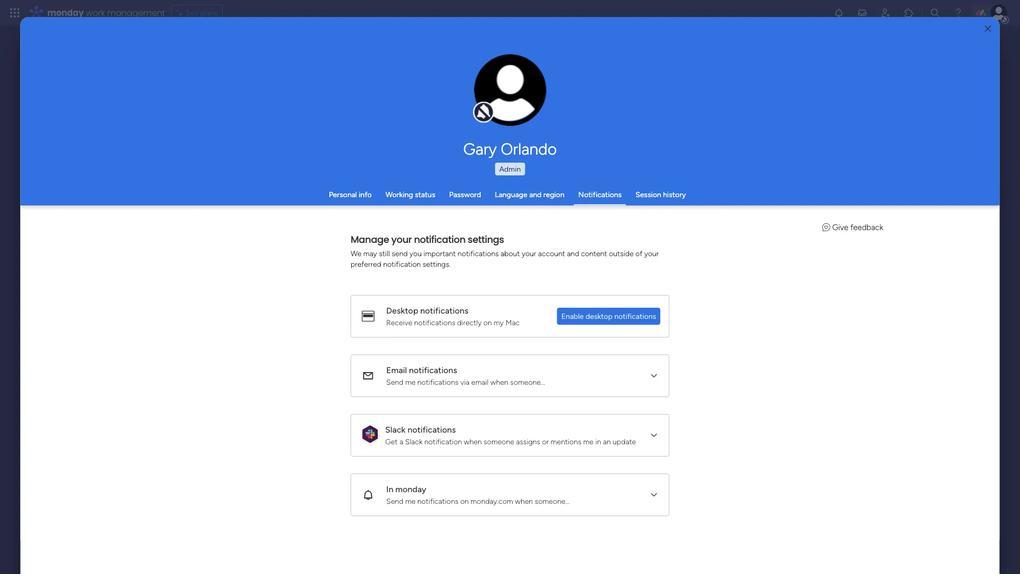 Task type: locate. For each thing, give the bounding box(es) containing it.
send down the email
[[387, 378, 404, 387]]

send for email
[[387, 378, 404, 387]]

v2 user feedback image
[[823, 223, 831, 232]]

notifications
[[458, 249, 499, 258], [421, 305, 469, 316], [615, 312, 657, 321], [414, 318, 456, 327], [409, 365, 458, 375], [418, 378, 459, 387], [408, 425, 456, 435], [418, 497, 459, 506]]

inbox image
[[858, 7, 868, 18]]

0 vertical spatial and
[[530, 190, 542, 199]]

working status
[[386, 190, 436, 199]]

1 send from the top
[[387, 378, 404, 387]]

settings.
[[423, 260, 451, 269]]

1 horizontal spatial when
[[491, 378, 509, 387]]

1 vertical spatial monday
[[396, 484, 427, 494]]

on left monday.com
[[461, 497, 469, 506]]

someone... inside in monday send me notifications on monday.com when someone...
[[535, 497, 570, 506]]

when inside email notifications send me notifications via email when someone...
[[491, 378, 509, 387]]

select product image
[[10, 7, 20, 18]]

slack
[[385, 425, 406, 435], [405, 437, 423, 446]]

notifications inside slack notifications get a slack notification when someone assigns or mentions me in an update
[[408, 425, 456, 435]]

0 horizontal spatial and
[[530, 190, 542, 199]]

when right monday.com
[[515, 497, 533, 506]]

0 horizontal spatial when
[[464, 437, 482, 446]]

search everything image
[[930, 7, 941, 18]]

personal info
[[329, 190, 372, 199]]

change profile picture button
[[475, 54, 547, 127]]

1 vertical spatial me
[[584, 437, 594, 446]]

2 vertical spatial notification
[[425, 437, 462, 446]]

monday
[[47, 7, 84, 19], [396, 484, 427, 494]]

your
[[392, 233, 412, 246], [522, 249, 537, 258], [645, 249, 659, 258]]

and
[[530, 190, 542, 199], [567, 249, 580, 258]]

get
[[385, 437, 398, 446]]

slack up "get"
[[385, 425, 406, 435]]

update
[[613, 437, 637, 446]]

0 vertical spatial someone...
[[511, 378, 545, 387]]

receive
[[387, 318, 413, 327]]

me inside slack notifications get a slack notification when someone assigns or mentions me in an update
[[584, 437, 594, 446]]

slack right a
[[405, 437, 423, 446]]

see plans
[[186, 8, 218, 17]]

1 horizontal spatial on
[[484, 318, 492, 327]]

1 vertical spatial when
[[464, 437, 482, 446]]

plans
[[200, 8, 218, 17]]

session
[[636, 190, 662, 199]]

on for monday
[[461, 497, 469, 506]]

0 horizontal spatial on
[[461, 497, 469, 506]]

0 vertical spatial me
[[405, 378, 416, 387]]

notification right a
[[425, 437, 462, 446]]

1 horizontal spatial monday
[[396, 484, 427, 494]]

on inside desktop notifications receive notifications directly on my mac
[[484, 318, 492, 327]]

2 vertical spatial when
[[515, 497, 533, 506]]

your right of
[[645, 249, 659, 258]]

send
[[387, 378, 404, 387], [387, 497, 404, 506]]

2 send from the top
[[387, 497, 404, 506]]

2 vertical spatial me
[[405, 497, 416, 506]]

someone...
[[511, 378, 545, 387], [535, 497, 570, 506]]

2 horizontal spatial when
[[515, 497, 533, 506]]

in monday send me notifications on monday.com when someone...
[[387, 484, 570, 506]]

and left content
[[567, 249, 580, 258]]

working
[[386, 190, 413, 199]]

enable desktop notifications
[[562, 312, 657, 321]]

when inside in monday send me notifications on monday.com when someone...
[[515, 497, 533, 506]]

change
[[488, 96, 512, 104]]

me for monday
[[405, 497, 416, 506]]

session history link
[[636, 190, 686, 199]]

a
[[400, 437, 404, 446]]

directly
[[457, 318, 482, 327]]

0 vertical spatial send
[[387, 378, 404, 387]]

enable
[[562, 312, 584, 321]]

1 vertical spatial send
[[387, 497, 404, 506]]

monday right in
[[396, 484, 427, 494]]

password
[[450, 190, 481, 199]]

on for notifications
[[484, 318, 492, 327]]

help image
[[954, 7, 964, 18]]

send inside in monday send me notifications on monday.com when someone...
[[387, 497, 404, 506]]

on inside in monday send me notifications on monday.com when someone...
[[461, 497, 469, 506]]

via
[[461, 378, 470, 387]]

profile
[[514, 96, 533, 104]]

when left someone
[[464, 437, 482, 446]]

on left my
[[484, 318, 492, 327]]

and left region
[[530, 190, 542, 199]]

manage
[[351, 233, 389, 246]]

give
[[833, 223, 849, 232]]

notification down send
[[383, 260, 421, 269]]

notification up the important
[[414, 233, 466, 246]]

enable desktop notifications button
[[558, 308, 661, 325]]

you
[[410, 249, 422, 258]]

notifications link
[[579, 190, 622, 199]]

your up send
[[392, 233, 412, 246]]

working status link
[[386, 190, 436, 199]]

still
[[379, 249, 390, 258]]

language
[[495, 190, 528, 199]]

see plans button
[[172, 5, 223, 21]]

when
[[491, 378, 509, 387], [464, 437, 482, 446], [515, 497, 533, 506]]

0 vertical spatial when
[[491, 378, 509, 387]]

someone
[[484, 437, 515, 446]]

me inside in monday send me notifications on monday.com when someone...
[[405, 497, 416, 506]]

send down in
[[387, 497, 404, 506]]

orlando
[[501, 139, 557, 158]]

someone... inside email notifications send me notifications via email when someone...
[[511, 378, 545, 387]]

gary orlando
[[464, 139, 557, 158]]

when right email at the bottom of page
[[491, 378, 509, 387]]

notifications inside manage your notification settings we may still send you important notifications about your account and content outside of your preferred notification settings.
[[458, 249, 499, 258]]

0 horizontal spatial monday
[[47, 7, 84, 19]]

1 vertical spatial and
[[567, 249, 580, 258]]

gary
[[464, 139, 497, 158]]

me
[[405, 378, 416, 387], [584, 437, 594, 446], [405, 497, 416, 506]]

0 vertical spatial on
[[484, 318, 492, 327]]

send inside email notifications send me notifications via email when someone...
[[387, 378, 404, 387]]

desktop
[[586, 312, 613, 321]]

language and region
[[495, 190, 565, 199]]

1 horizontal spatial and
[[567, 249, 580, 258]]

1 vertical spatial someone...
[[535, 497, 570, 506]]

your right about
[[522, 249, 537, 258]]

on
[[484, 318, 492, 327], [461, 497, 469, 506]]

me inside email notifications send me notifications via email when someone...
[[405, 378, 416, 387]]

work
[[86, 7, 105, 19]]

1 vertical spatial on
[[461, 497, 469, 506]]

notification
[[414, 233, 466, 246], [383, 260, 421, 269], [425, 437, 462, 446]]

admin
[[500, 165, 521, 174]]

mac
[[506, 318, 520, 327]]

monday left work
[[47, 7, 84, 19]]

about
[[501, 249, 520, 258]]

notification inside slack notifications get a slack notification when someone assigns or mentions me in an update
[[425, 437, 462, 446]]



Task type: describe. For each thing, give the bounding box(es) containing it.
status
[[415, 190, 436, 199]]

1 horizontal spatial your
[[522, 249, 537, 258]]

or
[[543, 437, 549, 446]]

in
[[596, 437, 602, 446]]

management
[[107, 7, 165, 19]]

history
[[664, 190, 686, 199]]

personal info link
[[329, 190, 372, 199]]

info
[[359, 190, 372, 199]]

see
[[186, 8, 199, 17]]

desktop notifications receive notifications directly on my mac
[[387, 305, 520, 327]]

1 vertical spatial notification
[[383, 260, 421, 269]]

someone... for in monday
[[535, 497, 570, 506]]

preferred
[[351, 260, 382, 269]]

gary orlando image
[[991, 4, 1008, 21]]

session history
[[636, 190, 686, 199]]

content
[[581, 249, 608, 258]]

monday inside in monday send me notifications on monday.com when someone...
[[396, 484, 427, 494]]

monday work management
[[47, 7, 165, 19]]

gary orlando button
[[364, 139, 657, 158]]

email
[[387, 365, 407, 375]]

we
[[351, 249, 362, 258]]

0 vertical spatial monday
[[47, 7, 84, 19]]

feedback
[[851, 223, 884, 232]]

someone... for email notifications
[[511, 378, 545, 387]]

give feedback
[[833, 223, 884, 232]]

picture
[[500, 105, 522, 113]]

when inside slack notifications get a slack notification when someone assigns or mentions me in an update
[[464, 437, 482, 446]]

email notifications send me notifications via email when someone...
[[387, 365, 545, 387]]

gary orlando dialog
[[20, 17, 1000, 574]]

of
[[636, 249, 643, 258]]

change profile picture
[[488, 96, 533, 113]]

important
[[424, 249, 456, 258]]

account
[[539, 249, 566, 258]]

give feedback link
[[823, 223, 884, 232]]

notifications inside in monday send me notifications on monday.com when someone...
[[418, 497, 459, 506]]

mentions
[[551, 437, 582, 446]]

2 horizontal spatial your
[[645, 249, 659, 258]]

outside
[[609, 249, 634, 258]]

slack notifications get a slack notification when someone assigns or mentions me in an update
[[385, 425, 637, 446]]

region
[[544, 190, 565, 199]]

manage your notification settings we may still send you important notifications about your account and content outside of your preferred notification settings.
[[351, 233, 659, 269]]

notifications inside enable desktop notifications button
[[615, 312, 657, 321]]

in
[[387, 484, 394, 494]]

send
[[392, 249, 408, 258]]

when for notifications
[[491, 378, 509, 387]]

may
[[364, 249, 377, 258]]

1 vertical spatial slack
[[405, 437, 423, 446]]

0 vertical spatial slack
[[385, 425, 406, 435]]

notifications
[[579, 190, 622, 199]]

apps image
[[904, 7, 915, 18]]

personal
[[329, 190, 357, 199]]

notifications image
[[834, 7, 845, 18]]

my
[[494, 318, 504, 327]]

language and region link
[[495, 190, 565, 199]]

password link
[[450, 190, 481, 199]]

send for in
[[387, 497, 404, 506]]

invite members image
[[881, 7, 892, 18]]

me for notifications
[[405, 378, 416, 387]]

desktop
[[387, 305, 419, 316]]

monday.com
[[471, 497, 514, 506]]

settings
[[468, 233, 504, 246]]

and inside manage your notification settings we may still send you important notifications about your account and content outside of your preferred notification settings.
[[567, 249, 580, 258]]

0 vertical spatial notification
[[414, 233, 466, 246]]

close image
[[986, 25, 992, 33]]

email
[[472, 378, 489, 387]]

assigns
[[516, 437, 541, 446]]

when for monday
[[515, 497, 533, 506]]

an
[[603, 437, 611, 446]]

0 horizontal spatial your
[[392, 233, 412, 246]]



Task type: vqa. For each thing, say whether or not it's contained in the screenshot.
your
yes



